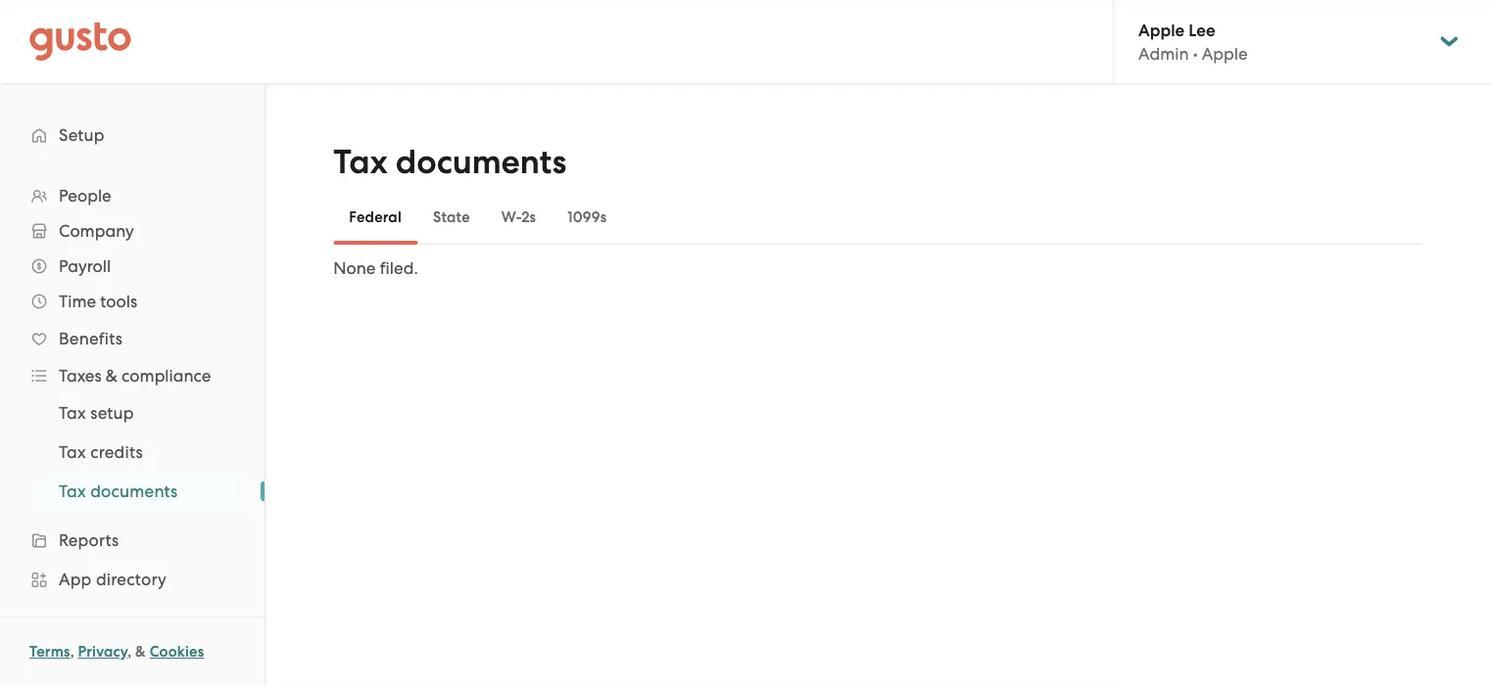 Task type: locate. For each thing, give the bounding box(es) containing it.
& right "taxes"
[[106, 367, 118, 386]]

tax documents
[[333, 143, 567, 182], [59, 482, 178, 502]]

2s
[[521, 209, 536, 226]]

1 vertical spatial documents
[[90, 482, 178, 502]]

1 horizontal spatial apple
[[1202, 44, 1248, 63]]

1 horizontal spatial documents
[[396, 143, 567, 182]]

1 list from the top
[[0, 178, 265, 687]]

lee
[[1189, 20, 1216, 40]]

terms
[[29, 644, 70, 661]]

none
[[333, 259, 376, 278]]

,
[[70, 644, 74, 661], [128, 644, 132, 661]]

0 vertical spatial &
[[106, 367, 118, 386]]

tax documents down credits
[[59, 482, 178, 502]]

app
[[59, 570, 92, 590]]

tax
[[333, 143, 388, 182], [59, 404, 86, 423], [59, 443, 86, 463], [59, 482, 86, 502]]

documents inside gusto navigation element
[[90, 482, 178, 502]]

apple up the admin
[[1139, 20, 1185, 40]]

tax up federal
[[333, 143, 388, 182]]

0 horizontal spatial apple
[[1139, 20, 1185, 40]]

•
[[1193, 44, 1198, 63]]

list
[[0, 178, 265, 687], [0, 394, 265, 512]]

1 horizontal spatial tax documents
[[333, 143, 567, 182]]

reports
[[59, 531, 119, 551]]

tax credits link
[[35, 435, 245, 470]]

0 horizontal spatial documents
[[90, 482, 178, 502]]

1 vertical spatial apple
[[1202, 44, 1248, 63]]

benefits link
[[20, 321, 245, 357]]

1 horizontal spatial &
[[135, 644, 146, 661]]

terms link
[[29, 644, 70, 661]]

& left cookies
[[135, 644, 146, 661]]

admin
[[1139, 44, 1189, 63]]

0 horizontal spatial tax documents
[[59, 482, 178, 502]]

tax down "taxes"
[[59, 404, 86, 423]]

documents
[[396, 143, 567, 182], [90, 482, 178, 502]]

tax documents link
[[35, 474, 245, 510]]

payroll
[[59, 257, 111, 276]]

1 vertical spatial &
[[135, 644, 146, 661]]

list containing people
[[0, 178, 265, 687]]

reports link
[[20, 523, 245, 559]]

tax down tax credits
[[59, 482, 86, 502]]

0 horizontal spatial &
[[106, 367, 118, 386]]

time
[[59, 292, 96, 312]]

documents up state
[[396, 143, 567, 182]]

1 vertical spatial tax documents
[[59, 482, 178, 502]]

people button
[[20, 178, 245, 214]]

taxes & compliance button
[[20, 359, 245, 394]]

apple right •
[[1202, 44, 1248, 63]]

tax setup
[[59, 404, 134, 423]]

tax documents up state
[[333, 143, 567, 182]]

0 vertical spatial apple
[[1139, 20, 1185, 40]]

0 horizontal spatial ,
[[70, 644, 74, 661]]

privacy
[[78, 644, 128, 661]]

1 horizontal spatial ,
[[128, 644, 132, 661]]

federal button
[[333, 194, 417, 241]]

tax for the tax credits link
[[59, 443, 86, 463]]

credits
[[90, 443, 143, 463]]

apple
[[1139, 20, 1185, 40], [1202, 44, 1248, 63]]

taxes
[[59, 367, 102, 386]]

company button
[[20, 214, 245, 249]]

setup
[[59, 125, 105, 145]]

&
[[106, 367, 118, 386], [135, 644, 146, 661]]

documents down the tax credits link
[[90, 482, 178, 502]]

2 list from the top
[[0, 394, 265, 512]]

, left privacy link
[[70, 644, 74, 661]]

tax left credits
[[59, 443, 86, 463]]

, left cookies
[[128, 644, 132, 661]]

1099s button
[[552, 194, 623, 241]]

w-2s button
[[486, 194, 552, 241]]

apple lee admin • apple
[[1139, 20, 1248, 63]]

w-2s
[[502, 209, 536, 226]]

setup link
[[20, 118, 245, 153]]

app directory
[[59, 570, 167, 590]]

tax for tax setup link
[[59, 404, 86, 423]]



Task type: vqa. For each thing, say whether or not it's contained in the screenshot.
the bottommost documents
yes



Task type: describe. For each thing, give the bounding box(es) containing it.
tax forms tab list
[[333, 190, 1424, 245]]

cookies
[[150, 644, 204, 661]]

federal
[[349, 209, 402, 226]]

time tools
[[59, 292, 137, 312]]

terms , privacy , & cookies
[[29, 644, 204, 661]]

tax documents inside 'list'
[[59, 482, 178, 502]]

company
[[59, 221, 134, 241]]

people
[[59, 186, 111, 206]]

setup
[[90, 404, 134, 423]]

tax for the tax documents link
[[59, 482, 86, 502]]

compliance
[[122, 367, 211, 386]]

list containing tax setup
[[0, 394, 265, 512]]

state
[[433, 209, 470, 226]]

0 vertical spatial documents
[[396, 143, 567, 182]]

gusto navigation element
[[0, 84, 265, 687]]

tools
[[100, 292, 137, 312]]

none filed.
[[333, 259, 418, 278]]

filed.
[[380, 259, 418, 278]]

payroll button
[[20, 249, 245, 284]]

1099s
[[568, 209, 607, 226]]

cookies button
[[150, 641, 204, 664]]

tax setup link
[[35, 396, 245, 431]]

& inside dropdown button
[[106, 367, 118, 386]]

1 , from the left
[[70, 644, 74, 661]]

state button
[[417, 194, 486, 241]]

home image
[[29, 22, 131, 61]]

benefits
[[59, 329, 123, 349]]

app directory link
[[20, 562, 245, 598]]

0 vertical spatial tax documents
[[333, 143, 567, 182]]

directory
[[96, 570, 167, 590]]

tax credits
[[59, 443, 143, 463]]

2 , from the left
[[128, 644, 132, 661]]

privacy link
[[78, 644, 128, 661]]

w-
[[502, 209, 521, 226]]

time tools button
[[20, 284, 245, 319]]

taxes & compliance
[[59, 367, 211, 386]]



